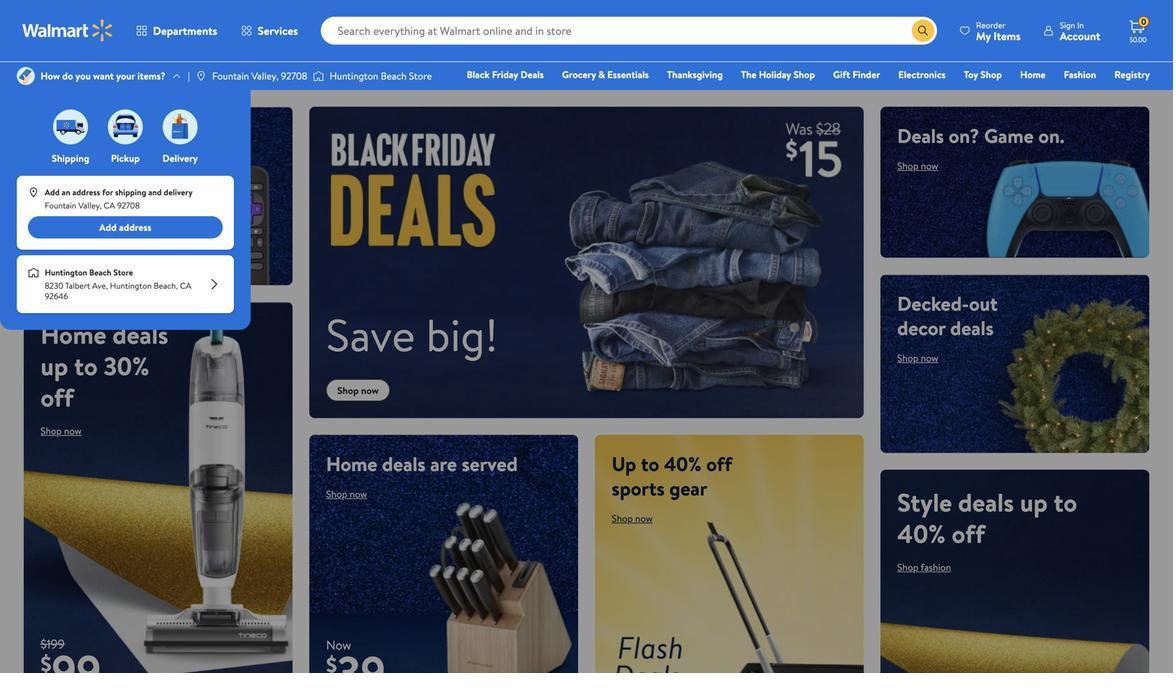 Task type: locate. For each thing, give the bounding box(es) containing it.
ca down for
[[104, 200, 115, 212]]

1 vertical spatial ca
[[180, 280, 191, 292]]

store inside huntington beach store 8230 talbert ave, huntington beach, ca 92646
[[113, 267, 133, 279]]

1 vertical spatial fountain
[[45, 200, 76, 212]]

1 vertical spatial home
[[40, 317, 106, 352]]

off inside home deals up to 30% off
[[40, 380, 74, 415]]

valley,
[[251, 69, 279, 83], [78, 200, 102, 212]]

2 horizontal spatial home
[[1020, 68, 1046, 81]]

savings
[[40, 147, 102, 174]]

shop for save big!
[[337, 384, 359, 398]]

add address
[[99, 221, 151, 234]]

1 vertical spatial beach
[[89, 267, 111, 279]]

shop now link for decked-out decor deals
[[897, 352, 938, 365]]

fountain inside add an address for shipping and delivery fountain valley, ca 92708
[[45, 200, 76, 212]]

add an address for shipping and delivery fountain valley, ca 92708
[[45, 186, 193, 212]]

0 horizontal spatial deals
[[520, 68, 544, 81]]

1 horizontal spatial to
[[641, 451, 659, 478]]

toy
[[964, 68, 978, 81]]

valley, up add address
[[78, 200, 102, 212]]

 image up delivery
[[163, 110, 198, 145]]

the
[[741, 68, 757, 81]]

store left 'black'
[[409, 69, 432, 83]]

are
[[430, 451, 457, 478]]

sign in account
[[1060, 19, 1100, 44]]

2 vertical spatial home
[[326, 451, 377, 478]]

0 vertical spatial 92708
[[281, 69, 307, 83]]

shop now for decked-out decor deals
[[897, 352, 938, 365]]

30%
[[104, 349, 149, 384]]

1 horizontal spatial fountain
[[212, 69, 249, 83]]

to inside home deals up to 30% off
[[74, 349, 98, 384]]

ca
[[104, 200, 115, 212], [180, 280, 191, 292]]

shop for home deals up to 30% off
[[40, 425, 62, 438]]

0 horizontal spatial home
[[40, 317, 106, 352]]

shop for decked-out decor deals
[[897, 352, 918, 365]]

was dollar $199, now dollar 99 group
[[24, 636, 101, 674]]

0 vertical spatial fountain
[[212, 69, 249, 83]]

1 horizontal spatial store
[[409, 69, 432, 83]]

1 horizontal spatial ca
[[180, 280, 191, 292]]

to for home
[[74, 349, 98, 384]]

shop
[[793, 68, 815, 81], [980, 68, 1002, 81], [897, 159, 918, 173], [40, 184, 62, 197], [897, 352, 918, 365], [337, 384, 359, 398], [40, 425, 62, 438], [326, 488, 347, 501], [612, 512, 633, 526], [897, 561, 918, 575]]

store down add address button
[[113, 267, 133, 279]]

0 vertical spatial to
[[74, 349, 98, 384]]

add inside button
[[99, 221, 117, 234]]

0 horizontal spatial beach
[[89, 267, 111, 279]]

departments
[[153, 23, 217, 38]]

address
[[72, 186, 100, 198], [119, 221, 151, 234]]

 image up pickup
[[108, 110, 143, 145]]

Search search field
[[321, 17, 937, 45]]

deals on? game on.
[[897, 122, 1064, 149]]

deals left are
[[382, 451, 426, 478]]

0 horizontal spatial ca
[[104, 200, 115, 212]]

0 vertical spatial 40%
[[664, 451, 702, 478]]

1 vertical spatial address
[[119, 221, 151, 234]]

0 horizontal spatial off
[[40, 380, 74, 415]]

style deals up to 40% off
[[897, 485, 1077, 552]]

fountain right |
[[212, 69, 249, 83]]

2 horizontal spatial off
[[952, 517, 985, 552]]

92708
[[281, 69, 307, 83], [117, 200, 140, 212]]

off for home deals up to 30% off
[[40, 380, 74, 415]]

address inside add an address for shipping and delivery fountain valley, ca 92708
[[72, 186, 100, 198]]

now for decked-out decor deals
[[921, 352, 938, 365]]

address right an
[[72, 186, 100, 198]]

92646
[[45, 291, 68, 302]]

2 horizontal spatial huntington
[[330, 69, 378, 83]]

delivery
[[162, 152, 198, 165]]

0 vertical spatial ca
[[104, 200, 115, 212]]

finder
[[853, 68, 880, 81]]

1 horizontal spatial beach
[[381, 69, 407, 83]]

shop now link for high tech gifts, huge savings
[[40, 184, 82, 197]]

fountain
[[212, 69, 249, 83], [45, 200, 76, 212]]

40% inside up to 40% off sports gear
[[664, 451, 702, 478]]

ca right beach, on the top
[[180, 280, 191, 292]]

save big!
[[326, 304, 498, 366]]

delivery button
[[160, 106, 200, 165]]

gift finder link
[[827, 67, 886, 82]]

home
[[1020, 68, 1046, 81], [40, 317, 106, 352], [326, 451, 377, 478]]

walmart+
[[1108, 87, 1150, 101]]

shop now
[[897, 159, 938, 173], [40, 184, 82, 197], [897, 352, 938, 365], [337, 384, 379, 398], [40, 425, 82, 438], [326, 488, 367, 501], [612, 512, 653, 526]]

to for style
[[1054, 485, 1077, 520]]

deals inside home deals up to 30% off
[[112, 317, 168, 352]]

up inside the style deals up to 40% off
[[1020, 485, 1048, 520]]

sports
[[612, 475, 665, 502]]

1 vertical spatial huntington
[[45, 267, 87, 279]]

deals right style
[[958, 485, 1014, 520]]

off
[[40, 380, 74, 415], [706, 451, 732, 478], [952, 517, 985, 552]]

0 vertical spatial off
[[40, 380, 74, 415]]

home inside home deals up to 30% off
[[40, 317, 106, 352]]

 image right the "fountain valley, 92708"
[[313, 69, 324, 83]]

deals down huntington beach store 8230 talbert ave, huntington beach, ca 92646
[[112, 317, 168, 352]]

decked-
[[897, 290, 969, 317]]

black friday deals link
[[460, 67, 550, 82]]

up inside home deals up to 30% off
[[40, 349, 68, 384]]

0 horizontal spatial huntington
[[45, 267, 87, 279]]

home for home
[[1020, 68, 1046, 81]]

grocery & essentials link
[[556, 67, 655, 82]]

address inside button
[[119, 221, 151, 234]]

1 vertical spatial deals
[[897, 122, 944, 149]]

up
[[40, 349, 68, 384], [1020, 485, 1048, 520]]

decked-out decor deals
[[897, 290, 998, 342]]

reorder my items
[[976, 19, 1021, 44]]

40% up shop fashion
[[897, 517, 946, 552]]

 image inside the delivery button
[[163, 110, 198, 145]]

0 horizontal spatial 92708
[[117, 200, 140, 212]]

shop now for deals on? game on.
[[897, 159, 938, 173]]

now dollar 39 null group
[[309, 637, 385, 674]]

 image for shipping
[[53, 110, 88, 145]]

 image for huntington beach store
[[313, 69, 324, 83]]

2 horizontal spatial to
[[1054, 485, 1077, 520]]

fountain valley, 92708
[[212, 69, 307, 83]]

gift finder
[[833, 68, 880, 81]]

essentials
[[607, 68, 649, 81]]

high tech gifts, huge savings
[[40, 122, 221, 174]]

0 vertical spatial deals
[[520, 68, 544, 81]]

fashion
[[1064, 68, 1096, 81]]

deals
[[950, 315, 994, 342], [112, 317, 168, 352], [382, 451, 426, 478], [958, 485, 1014, 520]]

deals right friday
[[520, 68, 544, 81]]

0 vertical spatial home
[[1020, 68, 1046, 81]]

0 vertical spatial up
[[40, 349, 68, 384]]

1 horizontal spatial address
[[119, 221, 151, 234]]

92708 down shipping
[[117, 200, 140, 212]]

0 vertical spatial store
[[409, 69, 432, 83]]

grocery & essentials
[[562, 68, 649, 81]]

1 horizontal spatial home
[[326, 451, 377, 478]]

40%
[[664, 451, 702, 478], [897, 517, 946, 552]]

0 horizontal spatial address
[[72, 186, 100, 198]]

huntington
[[330, 69, 378, 83], [45, 267, 87, 279], [110, 280, 152, 292]]

 image for fountain
[[195, 71, 207, 82]]

92708 down services
[[281, 69, 307, 83]]

now for home deals up to 30% off
[[64, 425, 82, 438]]

 image inside shipping button
[[53, 110, 88, 145]]

shop fashion link
[[897, 561, 951, 575]]

shop now link for deals on? game on.
[[897, 159, 938, 173]]

2 vertical spatial off
[[952, 517, 985, 552]]

want
[[93, 69, 114, 83]]

shop now link for home deals are served
[[326, 488, 367, 501]]

 image inside pickup button
[[108, 110, 143, 145]]

|
[[188, 69, 190, 83]]

1 vertical spatial store
[[113, 267, 133, 279]]

to inside the style deals up to 40% off
[[1054, 485, 1077, 520]]

 image
[[313, 69, 324, 83], [53, 110, 88, 145], [108, 110, 143, 145], [163, 110, 198, 145], [28, 187, 39, 198]]

0 vertical spatial beach
[[381, 69, 407, 83]]

services
[[258, 23, 298, 38]]

1 vertical spatial add
[[99, 221, 117, 234]]

shop for deals on? game on.
[[897, 159, 918, 173]]

shop for style deals up to 40% off
[[897, 561, 918, 575]]

1 horizontal spatial 40%
[[897, 517, 946, 552]]

1 horizontal spatial deals
[[897, 122, 944, 149]]

 image
[[17, 67, 35, 85], [195, 71, 207, 82], [28, 267, 39, 279]]

deals inside the style deals up to 40% off
[[958, 485, 1014, 520]]

1 vertical spatial off
[[706, 451, 732, 478]]

store
[[409, 69, 432, 83], [113, 267, 133, 279]]

1 vertical spatial 92708
[[117, 200, 140, 212]]

deals left the 'on?' at the top of the page
[[897, 122, 944, 149]]

up for style deals up to 40% off
[[1020, 485, 1048, 520]]

add for add an address for shipping and delivery fountain valley, ca 92708
[[45, 186, 60, 198]]

shop inside toy shop link
[[980, 68, 1002, 81]]

shop now for up to 40% off sports gear
[[612, 512, 653, 526]]

ca inside huntington beach store 8230 talbert ave, huntington beach, ca 92646
[[180, 280, 191, 292]]

to
[[74, 349, 98, 384], [641, 451, 659, 478], [1054, 485, 1077, 520]]

1 horizontal spatial valley,
[[251, 69, 279, 83]]

now for deals on? game on.
[[921, 159, 938, 173]]

pickup button
[[105, 106, 146, 165]]

off inside up to 40% off sports gear
[[706, 451, 732, 478]]

shop for high tech gifts, huge savings
[[40, 184, 62, 197]]

off for style deals up to 40% off
[[952, 517, 985, 552]]

0 horizontal spatial to
[[74, 349, 98, 384]]

shop now link for save big!
[[326, 380, 390, 402]]

1 horizontal spatial add
[[99, 221, 117, 234]]

1 vertical spatial up
[[1020, 485, 1048, 520]]

0 horizontal spatial add
[[45, 186, 60, 198]]

off inside the style deals up to 40% off
[[952, 517, 985, 552]]

0 horizontal spatial valley,
[[78, 200, 102, 212]]

deals right decor
[[950, 315, 994, 342]]

1 horizontal spatial up
[[1020, 485, 1048, 520]]

shipping
[[52, 152, 89, 165]]

big!
[[426, 304, 498, 366]]

shop for up to 40% off sports gear
[[612, 512, 633, 526]]

1 vertical spatial valley,
[[78, 200, 102, 212]]

registry
[[1114, 68, 1150, 81]]

my
[[976, 28, 991, 44]]

gear
[[669, 475, 707, 502]]

1 vertical spatial to
[[641, 451, 659, 478]]

0 vertical spatial huntington
[[330, 69, 378, 83]]

add
[[45, 186, 60, 198], [99, 221, 117, 234]]

1 horizontal spatial off
[[706, 451, 732, 478]]

0 horizontal spatial fountain
[[45, 200, 76, 212]]

1 vertical spatial 40%
[[897, 517, 946, 552]]

store for huntington beach store
[[409, 69, 432, 83]]

beach inside huntington beach store 8230 talbert ave, huntington beach, ca 92646
[[89, 267, 111, 279]]

huntington for huntington beach store
[[330, 69, 378, 83]]

up for home deals up to 30% off
[[40, 349, 68, 384]]

grocery
[[562, 68, 596, 81]]

address down add an address for shipping and delivery fountain valley, ca 92708
[[119, 221, 151, 234]]

add inside add an address for shipping and delivery fountain valley, ca 92708
[[45, 186, 60, 198]]

0 horizontal spatial 40%
[[664, 451, 702, 478]]

add left an
[[45, 186, 60, 198]]

now
[[326, 637, 351, 655]]

add down add an address for shipping and delivery fountain valley, ca 92708
[[99, 221, 117, 234]]

valley, down services "dropdown button"
[[251, 69, 279, 83]]

0 vertical spatial add
[[45, 186, 60, 198]]

shop now link
[[897, 159, 938, 173], [40, 184, 82, 197], [897, 352, 938, 365], [326, 380, 390, 402], [40, 425, 82, 438], [326, 488, 367, 501], [612, 512, 653, 526]]

beach for huntington beach store 8230 talbert ave, huntington beach, ca 92646
[[89, 267, 111, 279]]

0 horizontal spatial store
[[113, 267, 133, 279]]

2 vertical spatial huntington
[[110, 280, 152, 292]]

gifts,
[[129, 122, 174, 149]]

add for add address
[[99, 221, 117, 234]]

beach,
[[154, 280, 178, 292]]

0 horizontal spatial up
[[40, 349, 68, 384]]

beach
[[381, 69, 407, 83], [89, 267, 111, 279]]

40% right the up
[[664, 451, 702, 478]]

fountain down an
[[45, 200, 76, 212]]

2 vertical spatial to
[[1054, 485, 1077, 520]]

toy shop link
[[958, 67, 1008, 82]]

black
[[467, 68, 490, 81]]

the holiday shop link
[[735, 67, 821, 82]]

0 vertical spatial address
[[72, 186, 100, 198]]

 image up "shipping"
[[53, 110, 88, 145]]

registry one debit
[[1043, 68, 1150, 101]]

shop now link for up to 40% off sports gear
[[612, 512, 653, 526]]

ca inside add an address for shipping and delivery fountain valley, ca 92708
[[104, 200, 115, 212]]



Task type: describe. For each thing, give the bounding box(es) containing it.
an
[[62, 186, 70, 198]]

shop inside the holiday shop link
[[793, 68, 815, 81]]

 image for how
[[17, 67, 35, 85]]

shop now for home deals up to 30% off
[[40, 425, 82, 438]]

up
[[612, 451, 636, 478]]

for
[[102, 186, 113, 198]]

account
[[1060, 28, 1100, 44]]

reorder
[[976, 19, 1006, 31]]

thanksgiving link
[[661, 67, 729, 82]]

8230
[[45, 280, 63, 292]]

add address button
[[28, 217, 223, 239]]

on?
[[949, 122, 979, 149]]

to inside up to 40% off sports gear
[[641, 451, 659, 478]]

0 vertical spatial valley,
[[251, 69, 279, 83]]

home link
[[1014, 67, 1052, 82]]

home deals up to 30% off
[[40, 317, 168, 415]]

toy shop
[[964, 68, 1002, 81]]

departments button
[[124, 14, 229, 47]]

walmart+ link
[[1102, 87, 1156, 102]]

huge
[[179, 122, 221, 149]]

now for save big!
[[361, 384, 379, 398]]

walmart image
[[22, 20, 113, 42]]

your
[[116, 69, 135, 83]]

deals for home deals up to 30% off
[[112, 317, 168, 352]]

$0.00
[[1130, 35, 1147, 44]]

beach for huntington beach store
[[381, 69, 407, 83]]

debit
[[1066, 87, 1090, 101]]

shop now for high tech gifts, huge savings
[[40, 184, 82, 197]]

save
[[326, 304, 415, 366]]

huntington beach store
[[330, 69, 432, 83]]

huntington beach store 8230 talbert ave, huntington beach, ca 92646
[[45, 267, 191, 302]]

deals for style deals up to 40% off
[[958, 485, 1014, 520]]

electronics link
[[892, 67, 952, 82]]

electronics
[[898, 68, 946, 81]]

home for home deals up to 30% off
[[40, 317, 106, 352]]

style
[[897, 485, 952, 520]]

friday
[[492, 68, 518, 81]]

do
[[62, 69, 73, 83]]

shop now for save big!
[[337, 384, 379, 398]]

shipping
[[115, 186, 146, 198]]

40% inside the style deals up to 40% off
[[897, 517, 946, 552]]

how
[[40, 69, 60, 83]]

out
[[969, 290, 998, 317]]

high
[[40, 122, 82, 149]]

tech
[[87, 122, 125, 149]]

home deals are served
[[326, 451, 518, 478]]

delivery
[[164, 186, 193, 198]]

now for high tech gifts, huge savings
[[64, 184, 82, 197]]

decor
[[897, 315, 946, 342]]

served
[[462, 451, 518, 478]]

shop fashion
[[897, 561, 951, 575]]

 image for delivery
[[163, 110, 198, 145]]

1 horizontal spatial 92708
[[281, 69, 307, 83]]

ave,
[[92, 280, 108, 292]]

thanksgiving
[[667, 68, 723, 81]]

shop now link for home deals up to 30% off
[[40, 425, 82, 438]]

Walmart Site-Wide search field
[[321, 17, 937, 45]]

1 horizontal spatial huntington
[[110, 280, 152, 292]]

search icon image
[[917, 25, 929, 36]]

services button
[[229, 14, 310, 47]]

in
[[1077, 19, 1084, 31]]

fashion
[[921, 561, 951, 575]]

game
[[984, 122, 1034, 149]]

store for huntington beach store 8230 talbert ave, huntington beach, ca 92646
[[113, 267, 133, 279]]

gift
[[833, 68, 850, 81]]

and
[[148, 186, 162, 198]]

now for up to 40% off sports gear
[[635, 512, 653, 526]]

sign
[[1060, 19, 1075, 31]]

you
[[75, 69, 91, 83]]

items
[[994, 28, 1021, 44]]

 image left an
[[28, 187, 39, 198]]

one debit link
[[1037, 87, 1097, 102]]

shop now for home deals are served
[[326, 488, 367, 501]]

deals inside decked-out decor deals
[[950, 315, 994, 342]]

talbert
[[65, 280, 90, 292]]

 image for pickup
[[108, 110, 143, 145]]

one
[[1043, 87, 1064, 101]]

92708 inside add an address for shipping and delivery fountain valley, ca 92708
[[117, 200, 140, 212]]

deals for home deals are served
[[382, 451, 426, 478]]

shop for home deals are served
[[326, 488, 347, 501]]

how do you want your items?
[[40, 69, 165, 83]]

shipping button
[[50, 106, 91, 165]]

valley, inside add an address for shipping and delivery fountain valley, ca 92708
[[78, 200, 102, 212]]

huntington for huntington beach store 8230 talbert ave, huntington beach, ca 92646
[[45, 267, 87, 279]]

0
[[1141, 16, 1146, 28]]

now for home deals are served
[[350, 488, 367, 501]]

pickup
[[111, 152, 140, 165]]

fashion link
[[1058, 67, 1103, 82]]

registry link
[[1108, 67, 1156, 82]]

black friday deals
[[467, 68, 544, 81]]

on.
[[1038, 122, 1064, 149]]

home for home deals are served
[[326, 451, 377, 478]]

items?
[[137, 69, 165, 83]]

$199
[[40, 636, 65, 653]]

&
[[598, 68, 605, 81]]



Task type: vqa. For each thing, say whether or not it's contained in the screenshot.


